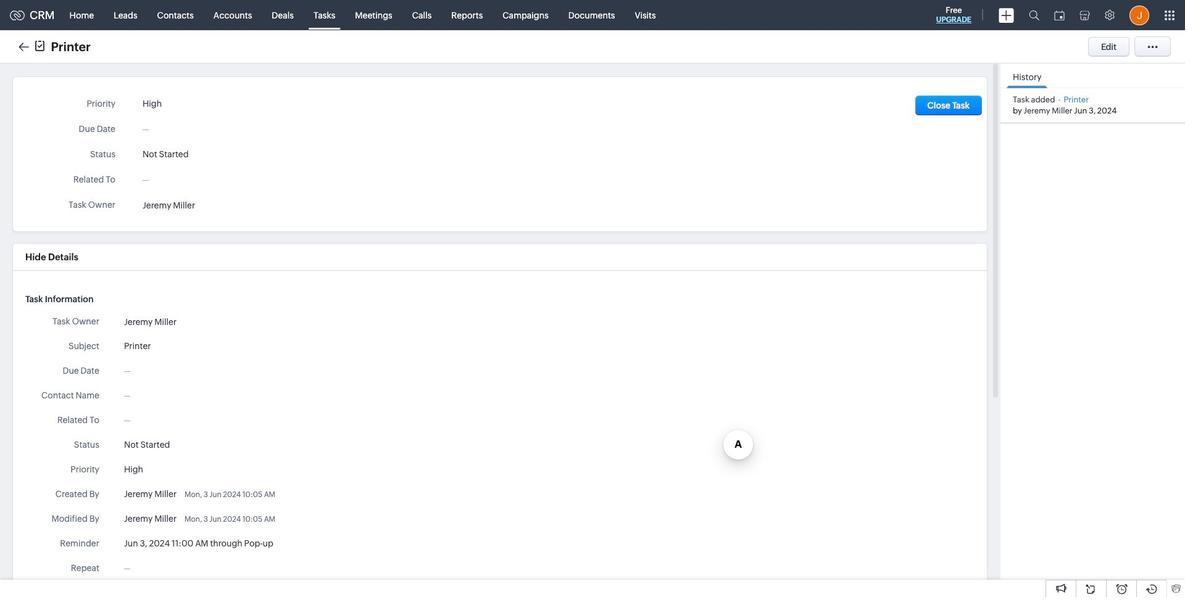 Task type: locate. For each thing, give the bounding box(es) containing it.
profile element
[[1122, 0, 1157, 30]]

search element
[[1022, 0, 1047, 30]]



Task type: describe. For each thing, give the bounding box(es) containing it.
create menu element
[[991, 0, 1022, 30]]

search image
[[1029, 10, 1039, 20]]

logo image
[[10, 10, 25, 20]]

calendar image
[[1054, 10, 1065, 20]]

profile image
[[1130, 5, 1149, 25]]

create menu image
[[999, 8, 1014, 23]]



Task type: vqa. For each thing, say whether or not it's contained in the screenshot.
second Truhlar
no



